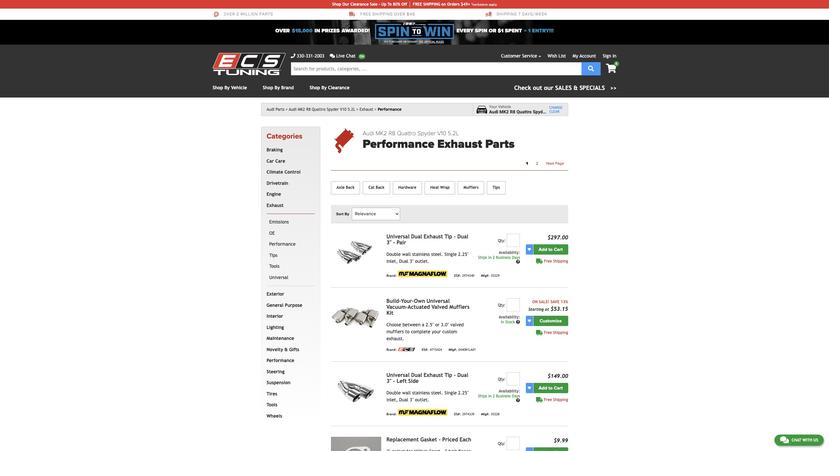 Task type: vqa. For each thing, say whether or not it's contained in the screenshot.
The Shop By Brand link for Shop By Vehicle
no



Task type: describe. For each thing, give the bounding box(es) containing it.
chat with us link
[[775, 435, 824, 446]]

add to cart for $149.00
[[539, 386, 563, 391]]

double for pair
[[387, 252, 401, 257]]

sale!
[[539, 300, 550, 305]]

universal for universal dual exhaust tip - dual 3" - left side
[[387, 372, 410, 379]]

wheels
[[267, 414, 282, 419]]

3" inside universal dual exhaust tip - dual 3" - left side
[[387, 378, 392, 385]]

mk2 for audi mk2 r8 quattro spyder v10 5.2l performance exhaust parts
[[376, 130, 387, 137]]

clearance for our
[[351, 2, 369, 7]]

on
[[442, 2, 446, 7]]

choose between a 2.5" or 3.0" valved mufflers to complete your custom exhaust.
[[387, 322, 464, 342]]

free shipping for $297.00
[[544, 259, 568, 264]]

tires link
[[265, 389, 313, 400]]

sort
[[336, 212, 344, 216]]

clearance for by
[[328, 85, 350, 90]]

side
[[408, 378, 419, 385]]

interior link
[[265, 311, 313, 322]]

universal inside build-your-own universal vacuum-actuated valved mufflers kit
[[427, 298, 450, 305]]

$297.00
[[548, 235, 568, 241]]

1 link
[[522, 159, 532, 168]]

v10 inside your vehicle audi mk2 r8 quattro spyder v10 5.2l
[[548, 109, 556, 115]]

in for universal dual exhaust tip - dual 3" - pair
[[489, 256, 492, 260]]

replacement
[[387, 437, 419, 443]]

control
[[285, 170, 301, 175]]

pair
[[397, 240, 406, 246]]

v10 for audi mk2 r8 quattro spyder v10 5.2l
[[340, 107, 347, 112]]

quattro inside your vehicle audi mk2 r8 quattro spyder v10 5.2l
[[517, 109, 532, 115]]

mfg#: for build-your-own universal vacuum-actuated valved mufflers kit
[[449, 349, 457, 352]]

emissions
[[269, 220, 289, 225]]

custom
[[443, 329, 457, 335]]

braking
[[267, 147, 283, 153]]

replacement gasket - priced each
[[387, 437, 472, 443]]

next page link
[[543, 159, 568, 168]]

es#: 4715424
[[422, 349, 442, 352]]

wall for pair
[[402, 252, 411, 257]]

to for universal dual exhaust tip - dual 3" - pair
[[549, 247, 553, 253]]

over 2 million parts link
[[213, 11, 273, 17]]

mufflers
[[387, 329, 404, 335]]

actuated
[[408, 304, 430, 311]]

Search text field
[[291, 62, 582, 76]]

2 left million
[[237, 12, 239, 17]]

0 vertical spatial or
[[489, 27, 497, 34]]

.
[[444, 40, 445, 43]]

0 vertical spatial vehicle
[[231, 85, 247, 90]]

magnaflow - corporate logo image for pair
[[398, 271, 448, 277]]

days for $149.00
[[512, 394, 520, 399]]

novelty & gifts
[[267, 347, 299, 353]]

ecs - corporate logo image
[[398, 348, 415, 352]]

wish list link
[[548, 53, 566, 59]]

live chat
[[336, 53, 356, 59]]

tip for universal dual exhaust tip - dual 3" - pair
[[445, 234, 452, 240]]

left
[[397, 378, 407, 385]]

orders
[[447, 2, 460, 7]]

2 free shipping from the top
[[544, 331, 568, 335]]

car
[[267, 159, 274, 164]]

cat back
[[369, 185, 385, 190]]

1 vertical spatial in
[[501, 320, 504, 325]]

shop for shop our clearance sale - up to 80% off
[[332, 2, 341, 7]]

with
[[803, 438, 813, 443]]

in for universal dual exhaust tip - dual 3" - left side
[[489, 394, 492, 399]]

paginated product list navigation navigation
[[363, 159, 568, 168]]

audi parts
[[267, 107, 285, 112]]

0 link
[[601, 61, 619, 74]]

days for $297.00
[[512, 256, 520, 260]]

80%
[[393, 2, 400, 7]]

exhaust link inside category navigation element
[[265, 200, 313, 211]]

own
[[414, 298, 425, 305]]

your
[[489, 105, 497, 109]]

0 vertical spatial performance link
[[268, 239, 313, 250]]

next
[[547, 161, 555, 166]]

comments image
[[330, 54, 335, 58]]

no purchase necessary. see official rules .
[[385, 40, 445, 43]]

emissions link
[[268, 217, 313, 228]]

shop by clearance
[[310, 85, 350, 90]]

2 link
[[532, 159, 543, 168]]

sales & specials link
[[515, 83, 617, 92]]

performance inside exhaust subcategories 'element'
[[269, 242, 296, 247]]

shop for shop by brand
[[263, 85, 273, 90]]

tires
[[267, 392, 277, 397]]

shop for shop by clearance
[[310, 85, 320, 90]]

category navigation element
[[261, 127, 320, 428]]

330-331-2003
[[297, 53, 325, 59]]

free down $297.00
[[544, 259, 552, 264]]

mfg#: for universal dual exhaust tip - dual 3" - left side
[[481, 413, 490, 417]]

shipping down $297.00
[[553, 259, 568, 264]]

*exclusions
[[472, 2, 488, 6]]

outlet. for pair
[[415, 259, 430, 264]]

4715424
[[430, 349, 442, 352]]

phone image
[[291, 54, 296, 58]]

by for brand
[[275, 85, 280, 90]]

wall for left
[[402, 391, 411, 396]]

r8 for audi mk2 r8 quattro spyder v10 5.2l
[[306, 107, 311, 112]]

million
[[241, 12, 258, 17]]

by right sort
[[345, 212, 349, 216]]

cat
[[369, 185, 375, 190]]

5.2l inside your vehicle audi mk2 r8 quattro spyder v10 5.2l
[[558, 109, 567, 115]]

up
[[382, 2, 387, 7]]

us
[[814, 438, 819, 443]]

purpose
[[285, 303, 302, 308]]

build-your-own universal vacuum-actuated valved mufflers kit
[[387, 298, 470, 316]]

maintenance
[[267, 336, 294, 342]]

complete
[[411, 329, 431, 335]]

& for novelty
[[285, 347, 288, 353]]

single for universal dual exhaust tip - dual 3" - pair
[[445, 252, 457, 257]]

my account
[[573, 53, 596, 59]]

free inside "link"
[[360, 12, 371, 17]]

every spin or $1 spent = 1 entry!!!
[[457, 27, 554, 34]]

official
[[425, 40, 436, 43]]

mufflers link
[[458, 181, 485, 195]]

cart for $149.00
[[554, 386, 563, 391]]

maintenance link
[[265, 334, 313, 345]]

your-
[[401, 298, 414, 305]]

add for $297.00
[[539, 247, 548, 253]]

$149.00
[[548, 373, 568, 380]]

1 vertical spatial chat
[[792, 438, 802, 443]]

exhaust inside category navigation element
[[267, 203, 284, 208]]

stainless for pair
[[412, 252, 430, 257]]

inlet, for pair
[[387, 259, 398, 264]]

live
[[336, 53, 345, 59]]

brand: for left
[[387, 413, 397, 417]]

wrap
[[440, 185, 450, 190]]

0 vertical spatial in
[[613, 53, 617, 59]]

starting
[[529, 308, 544, 312]]

& for sales
[[574, 84, 578, 91]]

mk2 inside your vehicle audi mk2 r8 quattro spyder v10 5.2l
[[500, 109, 509, 115]]

1 horizontal spatial tips
[[493, 185, 500, 190]]

shipping 7 days/week
[[497, 12, 548, 17]]

spent
[[505, 27, 522, 34]]

outlet. for left
[[415, 398, 430, 403]]

search image
[[588, 65, 594, 71]]

parts
[[259, 12, 273, 17]]

0 vertical spatial 1
[[528, 27, 531, 34]]

4 qty: from the top
[[498, 442, 506, 447]]

0 vertical spatial chat
[[346, 53, 356, 59]]

mfg#: for universal dual exhaust tip - dual 3" - pair
[[481, 274, 490, 278]]

v10 for audi mk2 r8 quattro spyder v10 5.2l performance exhaust parts
[[437, 130, 447, 137]]

shop by vehicle
[[213, 85, 247, 90]]

2.25" for universal dual exhaust tip - dual 3" - left side
[[458, 391, 469, 396]]

331-
[[306, 53, 315, 59]]

back for cat back
[[376, 185, 385, 190]]

your
[[432, 329, 441, 335]]

engine link
[[265, 189, 313, 200]]

2 inside paginated product list navigation navigation
[[536, 161, 539, 166]]

free shipping for $149.00
[[544, 398, 568, 403]]

$49+
[[461, 2, 470, 7]]

add to cart for $297.00
[[539, 247, 563, 253]]

add to cart button for $149.00
[[534, 383, 568, 394]]

hardware link
[[393, 181, 422, 195]]

to
[[388, 2, 392, 7]]

free
[[413, 2, 422, 7]]

spin
[[475, 27, 488, 34]]

over
[[394, 12, 406, 17]]

universal dual exhaust tip - dual 3" - pair link
[[387, 234, 469, 246]]

clear
[[550, 110, 560, 114]]

spyder for audi mk2 r8 quattro spyder v10 5.2l performance exhaust parts
[[418, 130, 436, 137]]

add for $149.00
[[539, 386, 548, 391]]

brand: for kit
[[387, 349, 397, 352]]

audi for audi mk2 r8 quattro spyder v10 5.2l performance exhaust parts
[[363, 130, 374, 137]]

availability: for $149.00
[[499, 389, 520, 394]]

engine
[[267, 192, 281, 197]]

3.0"
[[441, 322, 449, 328]]

free shipping over $49 link
[[349, 11, 415, 17]]

service
[[522, 53, 537, 59]]

es#: for build-your-own universal vacuum-actuated valved mufflers kit
[[422, 349, 429, 352]]

to for universal dual exhaust tip - dual 3" - left side
[[549, 386, 553, 391]]

1 add to wish list image from the top
[[528, 320, 531, 323]]

shop by brand link
[[263, 85, 294, 90]]

comments image
[[780, 436, 789, 444]]

r8 inside your vehicle audi mk2 r8 quattro spyder v10 5.2l
[[510, 109, 516, 115]]

2 add to wish list image from the top
[[528, 387, 531, 390]]

quattro for audi mk2 r8 quattro spyder v10 5.2l performance exhaust parts
[[397, 130, 416, 137]]

change
[[550, 106, 563, 110]]



Task type: locate. For each thing, give the bounding box(es) containing it.
1 question circle image from the top
[[516, 320, 520, 324]]

vehicle down ecs tuning image
[[231, 85, 247, 90]]

1 vertical spatial add
[[539, 386, 548, 391]]

2 availability: from the top
[[499, 315, 520, 320]]

back inside axle back link
[[346, 185, 355, 190]]

vacuum-
[[387, 304, 408, 311]]

1 horizontal spatial v10
[[437, 130, 447, 137]]

2 cart from the top
[[554, 386, 563, 391]]

my account link
[[573, 53, 596, 59]]

car care
[[267, 159, 285, 164]]

or inside choose between a 2.5" or 3.0" valved mufflers to complete your custom exhaust.
[[435, 322, 440, 328]]

universal inside universal link
[[269, 275, 289, 280]]

2 double wall stainless steel. single 2.25" inlet, dual 3" outlet. from the top
[[387, 391, 469, 403]]

wall down the pair
[[402, 252, 411, 257]]

build-your-own universal vacuum-actuated valved mufflers kit link
[[387, 298, 470, 316]]

general purpose link
[[265, 300, 313, 311]]

necessary.
[[403, 40, 419, 43]]

free down the $149.00
[[544, 398, 552, 403]]

mk2 inside audi mk2 r8 quattro spyder v10 5.2l performance exhaust parts
[[376, 130, 387, 137]]

in left prizes
[[315, 27, 320, 34]]

1 vertical spatial brand:
[[387, 349, 397, 352]]

sort by
[[336, 212, 349, 216]]

sales
[[556, 84, 572, 91]]

in left stock
[[501, 320, 504, 325]]

magnaflow - corporate logo image for left
[[398, 410, 448, 416]]

3" down "universal dual exhaust tip - dual 3" - pair"
[[410, 259, 414, 264]]

entry!!!
[[532, 27, 554, 34]]

mfg#:
[[481, 274, 490, 278], [449, 349, 457, 352], [481, 413, 490, 417]]

0 vertical spatial parts
[[276, 107, 285, 112]]

mufflers down paginated product list navigation navigation
[[464, 185, 479, 190]]

double
[[387, 252, 401, 257], [387, 391, 401, 396]]

2.25" up es#: 2974339
[[458, 391, 469, 396]]

2 ships from the top
[[478, 394, 487, 399]]

1 horizontal spatial clearance
[[351, 2, 369, 7]]

1 brand: from the top
[[387, 274, 397, 278]]

es#2992109 - f3091 - replacement gasket - priced each - 3" gasket for milltek sport - 2 bolt flange - milltek sport - audi volkswagen mercedes benz mini image
[[331, 437, 381, 452]]

1 horizontal spatial vehicle
[[498, 105, 511, 109]]

2 single from the top
[[445, 391, 457, 396]]

ships
[[478, 256, 487, 260], [478, 394, 487, 399]]

wall down left
[[402, 391, 411, 396]]

days/week
[[522, 12, 548, 17]]

tools for topmost tools link
[[269, 264, 280, 269]]

0 vertical spatial double
[[387, 252, 401, 257]]

1 horizontal spatial over
[[276, 27, 290, 34]]

ships in 2 business days up 35228
[[478, 394, 520, 399]]

es#2974340 - 35229 - universal dual exhaust tip - dual 3" - pair - double wall stainless steel. single 2.25" inlet, dual 3" outlet. - magnaflow - audi volkswagen image
[[331, 234, 381, 272]]

by
[[225, 85, 230, 90], [275, 85, 280, 90], [322, 85, 327, 90], [345, 212, 349, 216]]

customer service
[[501, 53, 537, 59]]

35229
[[491, 274, 500, 278]]

exhaust.
[[387, 336, 404, 342]]

0 vertical spatial exhaust link
[[360, 107, 377, 112]]

audi mk2 r8 quattro spyder v10 5.2l link
[[289, 107, 359, 112]]

between
[[403, 322, 421, 328]]

vehicle
[[231, 85, 247, 90], [498, 105, 511, 109]]

question circle image
[[516, 320, 520, 324], [516, 399, 520, 403]]

2 double from the top
[[387, 391, 401, 396]]

shop for shop by vehicle
[[213, 85, 223, 90]]

1 vertical spatial clearance
[[328, 85, 350, 90]]

5.2l
[[348, 107, 355, 112], [558, 109, 567, 115], [448, 130, 459, 137]]

free ship ping on orders $49+ *exclusions apply
[[413, 2, 497, 7]]

parts inside audi mk2 r8 quattro spyder v10 5.2l performance exhaust parts
[[486, 137, 515, 151]]

our
[[343, 2, 349, 7]]

& left "gifts"
[[285, 347, 288, 353]]

1 double wall stainless steel. single 2.25" inlet, dual 3" outlet. from the top
[[387, 252, 469, 264]]

single for universal dual exhaust tip - dual 3" - left side
[[445, 391, 457, 396]]

5.2l for audi mk2 r8 quattro spyder v10 5.2l performance exhaust parts
[[448, 130, 459, 137]]

2 add to cart from the top
[[539, 386, 563, 391]]

2 outlet. from the top
[[415, 398, 430, 403]]

$9.99
[[554, 438, 568, 444]]

es#2974339 - 35228 - universal dual exhaust tip - dual 3" - left side - double wall stainless steel. single 2.25" inlet, dual 3" outlet. - magnaflow - audi volkswagen image
[[331, 373, 381, 411]]

chat left the with
[[792, 438, 802, 443]]

over $15,000 in prizes
[[276, 27, 340, 34]]

1 left 2 link
[[526, 161, 528, 166]]

double wall stainless steel. single 2.25" inlet, dual 3" outlet. for pair
[[387, 252, 469, 264]]

=
[[524, 27, 527, 34]]

double wall stainless steel. single 2.25" inlet, dual 3" outlet. down universal dual exhaust tip - dual 3" - pair "link"
[[387, 252, 469, 264]]

oe link
[[268, 228, 313, 239]]

tips down oe
[[269, 253, 278, 258]]

0 vertical spatial steel.
[[431, 252, 443, 257]]

ships for universal dual exhaust tip - dual 3" - pair
[[478, 256, 487, 260]]

2 days from the top
[[512, 394, 520, 399]]

ships up mfg#: 35228 at the bottom right of the page
[[478, 394, 487, 399]]

back inside "cat back" link
[[376, 185, 385, 190]]

tools link up exterior link on the bottom left
[[268, 261, 313, 272]]

or
[[489, 27, 497, 34], [435, 322, 440, 328]]

customer service button
[[501, 53, 541, 60]]

330-
[[297, 53, 306, 59]]

0 horizontal spatial in
[[501, 320, 504, 325]]

2 horizontal spatial 5.2l
[[558, 109, 567, 115]]

add to cart button down $297.00
[[534, 245, 568, 255]]

1 horizontal spatial r8
[[389, 130, 396, 137]]

0 vertical spatial cart
[[554, 247, 563, 253]]

r8 for audi mk2 r8 quattro spyder v10 5.2l performance exhaust parts
[[389, 130, 396, 137]]

steel. down "universal dual exhaust tip - dual 3" - pair"
[[431, 252, 443, 257]]

2 2.25" from the top
[[458, 391, 469, 396]]

brand: up build-
[[387, 274, 397, 278]]

ships in 2 business days for universal dual exhaust tip - dual 3" - pair
[[478, 256, 520, 260]]

performance link down oe
[[268, 239, 313, 250]]

0 horizontal spatial back
[[346, 185, 355, 190]]

sign
[[603, 53, 612, 59]]

2 vertical spatial es#:
[[454, 413, 461, 417]]

add to wish list image
[[528, 248, 531, 251]]

business up 35229
[[496, 256, 511, 260]]

by for clearance
[[322, 85, 327, 90]]

shop inside "shop our clearance sale - up to 80% off" link
[[332, 2, 341, 7]]

0 vertical spatial stainless
[[412, 252, 430, 257]]

0 vertical spatial to
[[549, 247, 553, 253]]

over left $15,000
[[276, 27, 290, 34]]

2 steel. from the top
[[431, 391, 443, 396]]

free down "customize" link on the right bottom of the page
[[544, 331, 552, 335]]

2 horizontal spatial v10
[[548, 109, 556, 115]]

2 qty: from the top
[[498, 303, 506, 308]]

2 business from the top
[[496, 394, 511, 399]]

by left brand
[[275, 85, 280, 90]]

1 vertical spatial single
[[445, 391, 457, 396]]

1 wall from the top
[[402, 252, 411, 257]]

qty: for universal dual exhaust tip - dual 3" - pair
[[498, 239, 506, 243]]

list
[[559, 53, 566, 59]]

general purpose
[[267, 303, 302, 308]]

by for vehicle
[[225, 85, 230, 90]]

1 inlet, from the top
[[387, 259, 398, 264]]

audi for audi mk2 r8 quattro spyder v10 5.2l
[[289, 107, 297, 112]]

single up es#: 2974339
[[445, 391, 457, 396]]

exhaust inside "universal dual exhaust tip - dual 3" - pair"
[[424, 234, 443, 240]]

by down ecs tuning image
[[225, 85, 230, 90]]

vehicle inside your vehicle audi mk2 r8 quattro spyder v10 5.2l
[[498, 105, 511, 109]]

business for universal dual exhaust tip - dual 3" - pair
[[496, 256, 511, 260]]

1 inside paginated product list navigation navigation
[[526, 161, 528, 166]]

0 vertical spatial tips link
[[487, 181, 506, 195]]

1 horizontal spatial quattro
[[397, 130, 416, 137]]

shipping down "customize" link on the right bottom of the page
[[553, 331, 568, 335]]

tips inside exhaust subcategories 'element'
[[269, 253, 278, 258]]

inlet, down the pair
[[387, 259, 398, 264]]

1 tip from the top
[[445, 234, 452, 240]]

1 horizontal spatial &
[[574, 84, 578, 91]]

universal dual exhaust tip - dual 3" - left side link
[[387, 372, 469, 385]]

1 horizontal spatial back
[[376, 185, 385, 190]]

qty: for build-your-own universal vacuum-actuated valved mufflers kit
[[498, 303, 506, 308]]

1 right =
[[528, 27, 531, 34]]

magnaflow - corporate logo image up the gasket
[[398, 410, 448, 416]]

2 horizontal spatial quattro
[[517, 109, 532, 115]]

0 vertical spatial mfg#:
[[481, 274, 490, 278]]

r8 inside audi mk2 r8 quattro spyder v10 5.2l performance exhaust parts
[[389, 130, 396, 137]]

add to cart down the $149.00
[[539, 386, 563, 391]]

shopping cart image
[[606, 64, 617, 73]]

outlet. down side
[[415, 398, 430, 403]]

to down between
[[405, 329, 410, 335]]

valved
[[451, 322, 464, 328]]

0 horizontal spatial vehicle
[[231, 85, 247, 90]]

2 horizontal spatial r8
[[510, 109, 516, 115]]

quattro for audi mk2 r8 quattro spyder v10 5.2l
[[312, 107, 326, 112]]

universal for universal
[[269, 275, 289, 280]]

3 free shipping from the top
[[544, 398, 568, 403]]

es#: left 4715424
[[422, 349, 429, 352]]

2 up 35228
[[493, 394, 495, 399]]

es#: for universal dual exhaust tip - dual 3" - left side
[[454, 413, 461, 417]]

magnaflow - corporate logo image
[[398, 271, 448, 277], [398, 410, 448, 416]]

cart down $297.00
[[554, 247, 563, 253]]

0 vertical spatial tips
[[493, 185, 500, 190]]

1 ships in 2 business days from the top
[[478, 256, 520, 260]]

universal for universal dual exhaust tip - dual 3" - pair
[[387, 234, 410, 240]]

2 inlet, from the top
[[387, 398, 398, 403]]

0 vertical spatial in
[[315, 27, 320, 34]]

exterior link
[[265, 289, 313, 300]]

availability: up 35228
[[499, 389, 520, 394]]

5.2l for audi mk2 r8 quattro spyder v10 5.2l
[[348, 107, 355, 112]]

2 stainless from the top
[[412, 391, 430, 396]]

2 wall from the top
[[402, 391, 411, 396]]

shipping left 7
[[497, 12, 517, 17]]

1 vertical spatial tools link
[[265, 400, 313, 411]]

free shipping down the customize
[[544, 331, 568, 335]]

1 vertical spatial availability:
[[499, 315, 520, 320]]

*exclusions apply link
[[472, 2, 497, 7]]

over for over 2 million parts
[[224, 12, 235, 17]]

specials
[[580, 84, 605, 91]]

shop by vehicle link
[[213, 85, 247, 90]]

1 vertical spatial mufflers
[[450, 304, 470, 311]]

1 availability: from the top
[[499, 251, 520, 255]]

0 horizontal spatial &
[[285, 347, 288, 353]]

question circle image for $149.00
[[516, 399, 520, 403]]

0 horizontal spatial mk2
[[298, 107, 305, 112]]

availability: for $297.00
[[499, 251, 520, 255]]

1 vertical spatial cart
[[554, 386, 563, 391]]

1 add from the top
[[539, 247, 548, 253]]

mfg#: 35229
[[481, 274, 500, 278]]

back right axle
[[346, 185, 355, 190]]

qty: for universal dual exhaust tip - dual 3" - left side
[[498, 377, 506, 382]]

1 2.25" from the top
[[458, 252, 469, 257]]

in up the mfg#: 35229 on the right bottom
[[489, 256, 492, 260]]

double down left
[[387, 391, 401, 396]]

chat right live
[[346, 53, 356, 59]]

& right the sales
[[574, 84, 578, 91]]

2 horizontal spatial mk2
[[500, 109, 509, 115]]

es#: 2974339
[[454, 413, 475, 417]]

double down the pair
[[387, 252, 401, 257]]

1 qty: from the top
[[498, 239, 506, 243]]

1 back from the left
[[346, 185, 355, 190]]

brand: up the replacement
[[387, 413, 397, 417]]

brand: down exhaust.
[[387, 349, 397, 352]]

double wall stainless steel. single 2.25" inlet, dual 3" outlet. down universal dual exhaust tip - dual 3" - left side
[[387, 391, 469, 403]]

suspension
[[267, 381, 291, 386]]

1 horizontal spatial parts
[[486, 137, 515, 151]]

axle back
[[337, 185, 355, 190]]

or up your
[[435, 322, 440, 328]]

replacement gasket - priced each link
[[387, 437, 472, 443]]

live chat link
[[330, 53, 366, 60]]

spyder for audi mk2 r8 quattro spyder v10 5.2l
[[327, 107, 339, 112]]

climate control link
[[265, 167, 313, 178]]

ship
[[423, 2, 432, 7]]

double wall stainless steel. single 2.25" inlet, dual 3" outlet. for left
[[387, 391, 469, 403]]

steel. for left
[[431, 391, 443, 396]]

universal inside "universal dual exhaust tip - dual 3" - pair"
[[387, 234, 410, 240]]

drivetrain link
[[265, 178, 313, 189]]

3 qty: from the top
[[498, 377, 506, 382]]

1 vertical spatial inlet,
[[387, 398, 398, 403]]

in stock
[[501, 320, 516, 325]]

quattro
[[312, 107, 326, 112], [517, 109, 532, 115], [397, 130, 416, 137]]

mufflers inside build-your-own universal vacuum-actuated valved mufflers kit
[[450, 304, 470, 311]]

by up audi mk2 r8 quattro spyder v10 5.2l link
[[322, 85, 327, 90]]

exhaust inside universal dual exhaust tip - dual 3" - left side
[[424, 372, 443, 379]]

1 steel. from the top
[[431, 252, 443, 257]]

mfg#: left 044081la01
[[449, 349, 457, 352]]

0 vertical spatial 2.25"
[[458, 252, 469, 257]]

1 vertical spatial double
[[387, 391, 401, 396]]

1 business from the top
[[496, 256, 511, 260]]

suspension link
[[265, 378, 313, 389]]

2 add from the top
[[539, 386, 548, 391]]

tools down tires at the left bottom of page
[[267, 403, 278, 408]]

1 horizontal spatial chat
[[792, 438, 802, 443]]

audi for audi parts
[[267, 107, 275, 112]]

hardware
[[399, 185, 417, 190]]

3 availability: from the top
[[499, 389, 520, 394]]

lighting link
[[265, 322, 313, 334]]

stainless for left
[[412, 391, 430, 396]]

save
[[551, 300, 560, 305]]

0 vertical spatial add
[[539, 247, 548, 253]]

0 vertical spatial ships
[[478, 256, 487, 260]]

availability: for on sale!                         save 13%
[[499, 315, 520, 320]]

availability: up stock
[[499, 315, 520, 320]]

5.2l inside audi mk2 r8 quattro spyder v10 5.2l performance exhaust parts
[[448, 130, 459, 137]]

v10 inside audi mk2 r8 quattro spyder v10 5.2l performance exhaust parts
[[437, 130, 447, 137]]

tips link right mufflers link
[[487, 181, 506, 195]]

2 right '1' link
[[536, 161, 539, 166]]

0 vertical spatial add to wish list image
[[528, 320, 531, 323]]

2 up 35229
[[493, 256, 495, 260]]

kit
[[387, 310, 394, 316]]

add to cart button for $297.00
[[534, 245, 568, 255]]

2 back from the left
[[376, 185, 385, 190]]

business up 35228
[[496, 394, 511, 399]]

ships up the mfg#: 35229 on the right bottom
[[478, 256, 487, 260]]

magnaflow - corporate logo image up own
[[398, 271, 448, 277]]

tips link
[[487, 181, 506, 195], [268, 250, 313, 261]]

question circle image for on sale!                         save 13%
[[516, 320, 520, 324]]

0 vertical spatial mufflers
[[464, 185, 479, 190]]

cat back link
[[363, 181, 390, 195]]

quattro inside audi mk2 r8 quattro spyder v10 5.2l performance exhaust parts
[[397, 130, 416, 137]]

1 magnaflow - corporate logo image from the top
[[398, 271, 448, 277]]

0 vertical spatial outlet.
[[415, 259, 430, 264]]

cart down the $149.00
[[554, 386, 563, 391]]

shipping down the $149.00
[[553, 398, 568, 403]]

mfg#: left 35228
[[481, 413, 490, 417]]

back for axle back
[[346, 185, 355, 190]]

1 horizontal spatial or
[[489, 27, 497, 34]]

vehicle right your
[[498, 105, 511, 109]]

2.25"
[[458, 252, 469, 257], [458, 391, 469, 396]]

outlet. down universal dual exhaust tip - dual 3" - pair "link"
[[415, 259, 430, 264]]

in right sign at the top of page
[[613, 53, 617, 59]]

tips link up universal link
[[268, 250, 313, 261]]

2 horizontal spatial spyder
[[533, 109, 547, 115]]

over for over $15,000 in prizes
[[276, 27, 290, 34]]

add to cart button down the $149.00
[[534, 383, 568, 394]]

1 vertical spatial 2.25"
[[458, 391, 469, 396]]

single up es#: 2974340
[[445, 252, 457, 257]]

1 vertical spatial performance link
[[265, 356, 313, 367]]

0
[[616, 62, 618, 66]]

1 ships from the top
[[478, 256, 487, 260]]

business for universal dual exhaust tip - dual 3" - left side
[[496, 394, 511, 399]]

0 vertical spatial &
[[574, 84, 578, 91]]

0 horizontal spatial quattro
[[312, 107, 326, 112]]

1 add to cart from the top
[[539, 247, 563, 253]]

tips link inside exhaust subcategories 'element'
[[268, 250, 313, 261]]

$1
[[498, 27, 504, 34]]

2 magnaflow - corporate logo image from the top
[[398, 410, 448, 416]]

in
[[315, 27, 320, 34], [489, 256, 492, 260], [489, 394, 492, 399]]

exhaust subcategories element
[[267, 214, 315, 287]]

2974339
[[462, 413, 475, 417]]

1 vertical spatial parts
[[486, 137, 515, 151]]

mk2 for audi mk2 r8 quattro spyder v10 5.2l
[[298, 107, 305, 112]]

& inside novelty & gifts link
[[285, 347, 288, 353]]

0 vertical spatial brand:
[[387, 274, 397, 278]]

steel. for pair
[[431, 252, 443, 257]]

chat with us
[[792, 438, 819, 443]]

to down $297.00
[[549, 247, 553, 253]]

0 vertical spatial wall
[[402, 252, 411, 257]]

spyder inside your vehicle audi mk2 r8 quattro spyder v10 5.2l
[[533, 109, 547, 115]]

audi mk2 r8 quattro spyder v10 5.2l performance exhaust parts
[[363, 130, 515, 151]]

1 vertical spatial exhaust link
[[265, 200, 313, 211]]

1 vertical spatial double wall stainless steel. single 2.25" inlet, dual 3" outlet.
[[387, 391, 469, 403]]

0 vertical spatial ships in 2 business days
[[478, 256, 520, 260]]

0 horizontal spatial spyder
[[327, 107, 339, 112]]

customize
[[540, 318, 562, 324]]

cart for $297.00
[[554, 247, 563, 253]]

0 vertical spatial free shipping
[[544, 259, 568, 264]]

1 vertical spatial &
[[285, 347, 288, 353]]

novelty
[[267, 347, 283, 353]]

None number field
[[507, 234, 520, 247], [507, 299, 520, 312], [507, 373, 520, 386], [507, 437, 520, 451], [507, 234, 520, 247], [507, 299, 520, 312], [507, 373, 520, 386], [507, 437, 520, 451]]

es#: left the 2974340
[[454, 274, 461, 278]]

mfg#: left 35229
[[481, 274, 490, 278]]

2 brand: from the top
[[387, 349, 397, 352]]

free shipping down $297.00
[[544, 259, 568, 264]]

ships in 2 business days up 35229
[[478, 256, 520, 260]]

1 vertical spatial magnaflow - corporate logo image
[[398, 410, 448, 416]]

inlet, down left
[[387, 398, 398, 403]]

tip inside universal dual exhaust tip - dual 3" - left side
[[445, 372, 452, 379]]

1 vertical spatial add to cart button
[[534, 383, 568, 394]]

$49
[[407, 12, 415, 17]]

steel. down universal dual exhaust tip - dual 3" - left side
[[431, 391, 443, 396]]

next page
[[547, 161, 564, 166]]

1 double from the top
[[387, 252, 401, 257]]

qty:
[[498, 239, 506, 243], [498, 303, 506, 308], [498, 377, 506, 382], [498, 442, 506, 447]]

1 free shipping from the top
[[544, 259, 568, 264]]

2 ships in 2 business days from the top
[[478, 394, 520, 399]]

tools for tools link to the bottom
[[267, 403, 278, 408]]

1 vertical spatial steel.
[[431, 391, 443, 396]]

1 add to cart button from the top
[[534, 245, 568, 255]]

ships in 2 business days for universal dual exhaust tip - dual 3" - left side
[[478, 394, 520, 399]]

1 vertical spatial to
[[405, 329, 410, 335]]

1 vertical spatial free shipping
[[544, 331, 568, 335]]

ecs tuning 'spin to win' contest logo image
[[375, 23, 454, 39]]

1 vertical spatial es#:
[[422, 349, 429, 352]]

over left million
[[224, 12, 235, 17]]

care
[[275, 159, 285, 164]]

mufflers up valved
[[450, 304, 470, 311]]

1 vertical spatial tip
[[445, 372, 452, 379]]

0 vertical spatial tools
[[269, 264, 280, 269]]

stainless down universal dual exhaust tip - dual 3" - pair "link"
[[412, 252, 430, 257]]

oe
[[269, 231, 275, 236]]

2 question circle image from the top
[[516, 399, 520, 403]]

3" inside "universal dual exhaust tip - dual 3" - pair"
[[387, 240, 392, 246]]

to down the $149.00
[[549, 386, 553, 391]]

my
[[573, 53, 579, 59]]

exhaust inside audi mk2 r8 quattro spyder v10 5.2l performance exhaust parts
[[438, 137, 483, 151]]

1 vertical spatial add to wish list image
[[528, 387, 531, 390]]

to inside choose between a 2.5" or 3.0" valved mufflers to complete your custom exhaust.
[[405, 329, 410, 335]]

0 vertical spatial question circle image
[[516, 320, 520, 324]]

2 tip from the top
[[445, 372, 452, 379]]

audi inside your vehicle audi mk2 r8 quattro spyder v10 5.2l
[[489, 109, 499, 115]]

universal dual exhaust tip - dual 3" - left side
[[387, 372, 469, 385]]

ships for universal dual exhaust tip - dual 3" - left side
[[478, 394, 487, 399]]

add to cart down $297.00
[[539, 247, 563, 253]]

universal inside universal dual exhaust tip - dual 3" - left side
[[387, 372, 410, 379]]

performance inside audi mk2 r8 quattro spyder v10 5.2l performance exhaust parts
[[363, 137, 435, 151]]

double for left
[[387, 391, 401, 396]]

stainless down side
[[412, 391, 430, 396]]

apply
[[489, 2, 497, 6]]

2 add to cart button from the top
[[534, 383, 568, 394]]

1 horizontal spatial exhaust link
[[360, 107, 377, 112]]

0 vertical spatial inlet,
[[387, 259, 398, 264]]

clearance up audi mk2 r8 quattro spyder v10 5.2l link
[[328, 85, 350, 90]]

es#: left 2974339
[[454, 413, 461, 417]]

& inside the sales & specials 'link'
[[574, 84, 578, 91]]

1 vertical spatial in
[[489, 256, 492, 260]]

see
[[419, 40, 424, 43]]

or left the $1
[[489, 27, 497, 34]]

$15,000
[[292, 27, 313, 34]]

clearance right our
[[351, 2, 369, 7]]

sign in link
[[603, 53, 617, 59]]

tip for universal dual exhaust tip - dual 3" - left side
[[445, 372, 452, 379]]

3 brand: from the top
[[387, 413, 397, 417]]

3" down side
[[410, 398, 414, 403]]

2003
[[315, 53, 325, 59]]

brand: for pair
[[387, 274, 397, 278]]

0 vertical spatial business
[[496, 256, 511, 260]]

0 vertical spatial tools link
[[268, 261, 313, 272]]

1 vertical spatial or
[[435, 322, 440, 328]]

tips right mufflers link
[[493, 185, 500, 190]]

1 vertical spatial ships
[[478, 394, 487, 399]]

es#: 2974340
[[454, 274, 475, 278]]

3" left left
[[387, 378, 392, 385]]

free shipping down the $149.00
[[544, 398, 568, 403]]

sales & specials
[[556, 84, 605, 91]]

0 horizontal spatial chat
[[346, 53, 356, 59]]

audi
[[267, 107, 275, 112], [289, 107, 297, 112], [489, 109, 499, 115], [363, 130, 374, 137]]

tools inside exhaust subcategories 'element'
[[269, 264, 280, 269]]

1 vertical spatial wall
[[402, 391, 411, 396]]

2 vertical spatial mfg#:
[[481, 413, 490, 417]]

es#: for universal dual exhaust tip - dual 3" - pair
[[454, 274, 461, 278]]

0 vertical spatial add to cart
[[539, 247, 563, 253]]

1 vertical spatial mfg#:
[[449, 349, 457, 352]]

availability: up question circle image
[[499, 251, 520, 255]]

1 cart from the top
[[554, 247, 563, 253]]

1 outlet. from the top
[[415, 259, 430, 264]]

es#4715424 - 044081la01 - build-your-own universal vacuum-actuated valved mufflers kit  - choose between a 2.5" or 3.0" valved mufflers to complete your custom exhaust. - ecs - audi bmw volkswagen mercedes benz mini porsche image
[[331, 299, 381, 336]]

free down shop our clearance sale - up to 80% off at the top left of page
[[360, 12, 371, 17]]

add to wish list image
[[528, 320, 531, 323], [528, 387, 531, 390]]

1 vertical spatial vehicle
[[498, 105, 511, 109]]

question circle image
[[516, 260, 520, 264]]

3" left the pair
[[387, 240, 392, 246]]

tools up universal link
[[269, 264, 280, 269]]

back
[[346, 185, 355, 190], [376, 185, 385, 190]]

1 vertical spatial outlet.
[[415, 398, 430, 403]]

1 stainless from the top
[[412, 252, 430, 257]]

1 days from the top
[[512, 256, 520, 260]]

2.25" for universal dual exhaust tip - dual 3" - pair
[[458, 252, 469, 257]]

0 horizontal spatial clearance
[[328, 85, 350, 90]]

audi inside audi mk2 r8 quattro spyder v10 5.2l performance exhaust parts
[[363, 130, 374, 137]]

1 vertical spatial tips
[[269, 253, 278, 258]]

1 vertical spatial business
[[496, 394, 511, 399]]

each
[[460, 437, 472, 443]]

tools link up wheels
[[265, 400, 313, 411]]

ecs tuning image
[[213, 53, 286, 75]]

mufflers
[[464, 185, 479, 190], [450, 304, 470, 311]]

1 vertical spatial over
[[276, 27, 290, 34]]

0 vertical spatial add to cart button
[[534, 245, 568, 255]]

audi parts link
[[267, 107, 288, 112]]

inlet, for left
[[387, 398, 398, 403]]

2.25" up es#: 2974340
[[458, 252, 469, 257]]

1 single from the top
[[445, 252, 457, 257]]

0 vertical spatial single
[[445, 252, 457, 257]]

0 vertical spatial es#:
[[454, 274, 461, 278]]

spyder inside audi mk2 r8 quattro spyder v10 5.2l performance exhaust parts
[[418, 130, 436, 137]]

tip inside "universal dual exhaust tip - dual 3" - pair"
[[445, 234, 452, 240]]

1 horizontal spatial 5.2l
[[448, 130, 459, 137]]

1 horizontal spatial tips link
[[487, 181, 506, 195]]



